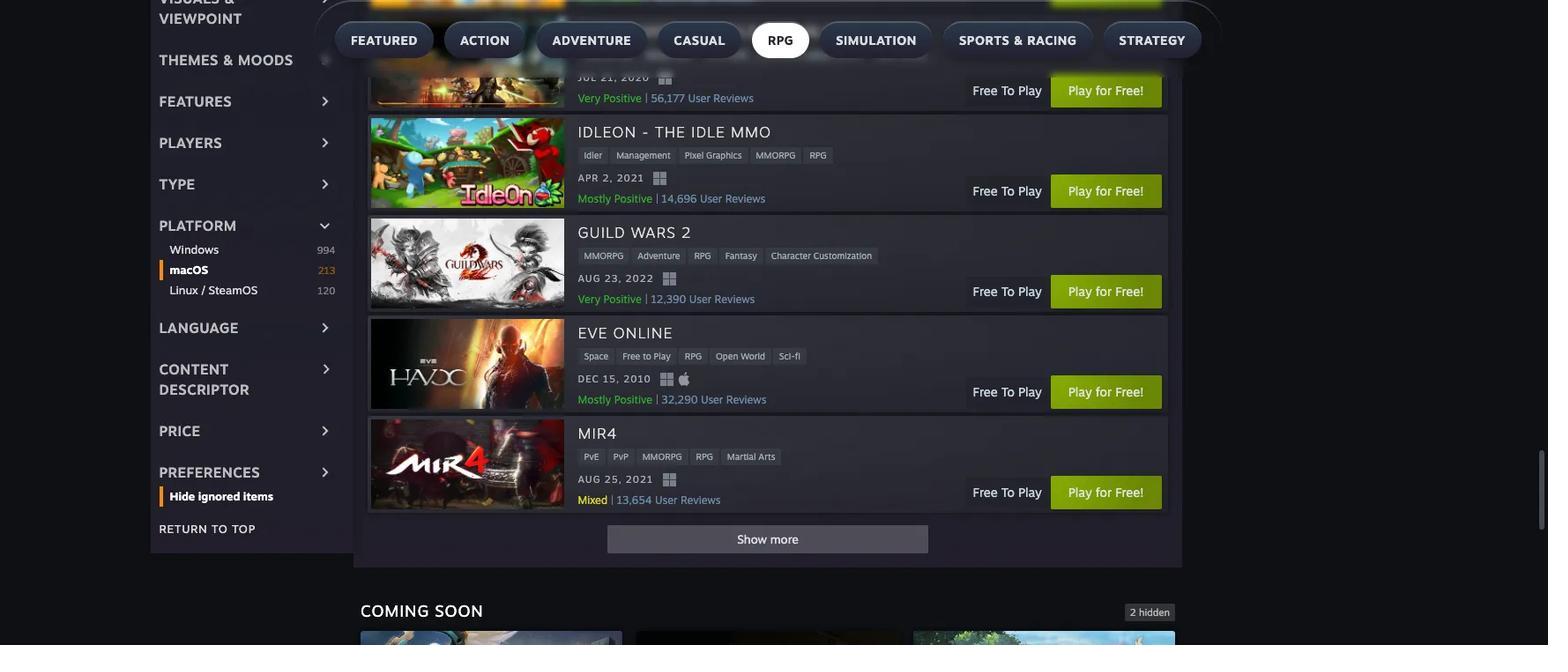 Task type: describe. For each thing, give the bounding box(es) containing it.
reviews right the 13,654
[[681, 493, 721, 507]]

5 free! from the top
[[1116, 485, 1145, 500]]

for for online
[[1096, 384, 1113, 399]]

mmorpg for the 'mmorpg' link below star wars™: the old republic™ link
[[707, 49, 746, 60]]

mixed
[[579, 493, 608, 507]]

fi
[[796, 351, 801, 361]]

pve link
[[579, 449, 606, 465]]

23,
[[605, 273, 622, 285]]

120
[[318, 284, 336, 297]]

free! for wars
[[1116, 284, 1145, 299]]

content descriptor
[[160, 360, 250, 398]]

free to play for eve online
[[974, 384, 1043, 399]]

free! for -
[[1116, 183, 1145, 198]]

1 horizontal spatial to
[[605, 49, 613, 60]]

content
[[160, 360, 229, 378]]

pixel graphics
[[685, 150, 743, 160]]

| for online
[[657, 393, 659, 406]]

2,
[[603, 172, 614, 184]]

star wars™: the old republic™ image
[[371, 17, 564, 107]]

linux
[[170, 283, 199, 297]]

mixed | 13,654 user reviews
[[579, 493, 721, 507]]

hidden
[[1139, 606, 1170, 619]]

play for free! for -
[[1069, 183, 1145, 198]]

5 for from the top
[[1096, 485, 1113, 500]]

features
[[160, 92, 232, 110]]

more
[[771, 532, 799, 546]]

descriptor
[[160, 381, 250, 398]]

hide
[[170, 489, 196, 503]]

type
[[160, 175, 196, 193]]

preferences
[[160, 464, 261, 481]]

mostly for idleon
[[579, 192, 612, 205]]

1 horizontal spatial 2
[[1130, 606, 1136, 619]]

56,177
[[651, 91, 686, 105]]

15,
[[604, 373, 620, 385]]

/
[[202, 283, 206, 297]]

idleon - the idle mmo
[[579, 122, 772, 141]]

mmorpg for the 'mmorpg' link to the right of the pvp 'link'
[[643, 451, 683, 462]]

reviews for wars™:
[[714, 91, 754, 105]]

martial arts
[[728, 451, 776, 462]]

0 vertical spatial free to play link
[[579, 46, 639, 63]]

idler
[[585, 150, 603, 160]]

return
[[160, 522, 208, 536]]

| for wars™:
[[646, 91, 648, 105]]

0 vertical spatial open world link
[[870, 46, 931, 63]]

pvp link
[[608, 449, 635, 465]]

very for star wars™: the old republic™
[[579, 91, 601, 105]]

eve online link
[[579, 322, 674, 344]]

pixel graphics link
[[679, 147, 749, 164]]

items
[[244, 489, 274, 503]]

dec
[[579, 373, 600, 385]]

mmorpg link down guild
[[579, 247, 630, 264]]

mir4
[[579, 424, 618, 442]]

2020
[[622, 72, 650, 84]]

ignored
[[199, 489, 241, 503]]

customization for character customization link to the bottom
[[814, 250, 873, 261]]

idle
[[692, 122, 726, 141]]

racing
[[1027, 33, 1077, 48]]

mostly positive | 32,290 user reviews
[[579, 393, 767, 406]]

play for free! for wars
[[1069, 284, 1145, 299]]

star wars™: the old republic™ link
[[579, 21, 854, 43]]

guild
[[579, 223, 626, 241]]

free to play for idleon - the idle mmo
[[974, 183, 1043, 198]]

0 vertical spatial character
[[761, 49, 800, 60]]

republic™
[[765, 22, 854, 40]]

1 vertical spatial free to play
[[623, 351, 671, 361]]

platform
[[160, 217, 237, 234]]

play for free! for wars™:
[[1069, 83, 1145, 98]]

space
[[585, 351, 609, 361]]

eve
[[579, 323, 608, 342]]

5 play for free! from the top
[[1069, 485, 1145, 500]]

arts
[[759, 451, 776, 462]]

idleon - the idle mmo image
[[371, 118, 564, 208]]

themes & moods
[[160, 51, 294, 68]]

free to play for guild wars 2
[[974, 284, 1043, 299]]

hide ignored items link
[[170, 488, 336, 505]]

for for wars™:
[[1096, 83, 1113, 98]]

guild wars 2
[[579, 223, 692, 241]]

| for wars
[[646, 292, 648, 306]]

linux / steamos link
[[170, 282, 318, 299]]

customization for the topmost character customization link
[[803, 49, 862, 60]]

sci-fi link
[[774, 348, 807, 365]]

mostly positive | 14,696 user reviews
[[579, 192, 766, 205]]

mmorpg for the 'mmorpg' link under guild
[[585, 250, 624, 261]]

0 vertical spatial 2
[[682, 223, 692, 241]]

steamos
[[209, 283, 258, 297]]

-
[[643, 122, 650, 141]]

macos
[[170, 262, 209, 277]]

free for star wars™: the old republic™
[[974, 83, 998, 98]]

1 vertical spatial free to play link
[[617, 348, 678, 365]]

free to play for star wars™: the old republic™
[[974, 83, 1043, 98]]

positive for wars
[[604, 292, 642, 306]]

fantasy link
[[720, 247, 764, 264]]

visuals
[[160, 0, 220, 7]]

| right mixed
[[612, 493, 614, 507]]

1 vertical spatial open
[[717, 351, 739, 361]]

show more button
[[608, 525, 928, 553]]

wars™:
[[623, 22, 686, 40]]

coming
[[361, 601, 430, 620]]

mmorpg link down star wars™: the old republic™ link
[[701, 46, 753, 63]]

management
[[617, 150, 671, 160]]

jul
[[579, 72, 598, 84]]

2 vertical spatial to
[[212, 522, 228, 536]]

online
[[614, 323, 674, 342]]

| for -
[[657, 192, 659, 205]]

themes
[[160, 51, 219, 68]]

sci-fi
[[780, 351, 801, 361]]

action
[[460, 33, 510, 48]]

eve online image
[[371, 319, 564, 409]]

14,696
[[662, 192, 697, 205]]

to for guild wars 2
[[1002, 284, 1015, 299]]

positive for -
[[615, 192, 653, 205]]

players
[[160, 134, 223, 151]]

guild wars 2 image
[[371, 218, 564, 308]]

backrooms image
[[637, 631, 899, 646]]

994
[[318, 244, 336, 256]]

idleon
[[579, 122, 637, 141]]

jul 21, 2020
[[579, 72, 650, 84]]

sword of convallaria image
[[913, 631, 1176, 646]]

windows
[[170, 242, 219, 256]]

show
[[737, 532, 767, 546]]

1 vertical spatial world
[[741, 351, 766, 361]]

sports & racing
[[959, 33, 1077, 48]]

guild wars 2 link
[[579, 222, 692, 244]]

multiplayer
[[647, 49, 693, 60]]



Task type: locate. For each thing, give the bounding box(es) containing it.
to for mir4
[[1002, 485, 1015, 500]]

mmorpg link right the pvp 'link'
[[637, 449, 689, 465]]

mostly for eve
[[579, 393, 612, 406]]

2 play for free! from the top
[[1069, 183, 1145, 198]]

yu-gi-oh! duel links image
[[371, 0, 564, 7]]

the right -
[[655, 122, 686, 141]]

mir4 link
[[579, 423, 618, 445]]

3 for from the top
[[1096, 284, 1113, 299]]

mmorpg right pvp
[[643, 451, 683, 462]]

to down online
[[643, 351, 652, 361]]

free to play up 21,
[[585, 49, 633, 60]]

free!
[[1116, 83, 1145, 98], [1116, 183, 1145, 198], [1116, 284, 1145, 299], [1116, 384, 1145, 399], [1116, 485, 1145, 500]]

1 very from the top
[[579, 91, 601, 105]]

1 for from the top
[[1096, 83, 1113, 98]]

user for wars™:
[[689, 91, 711, 105]]

user right 14,696
[[701, 192, 723, 205]]

eve online
[[579, 323, 674, 342]]

management link
[[611, 147, 677, 164]]

1 horizontal spatial open world link
[[870, 46, 931, 63]]

| left 14,696
[[657, 192, 659, 205]]

4 for from the top
[[1096, 384, 1113, 399]]

1 aug from the top
[[579, 273, 601, 285]]

character
[[761, 49, 800, 60], [772, 250, 812, 261]]

free! for online
[[1116, 384, 1145, 399]]

1 vertical spatial 2
[[1130, 606, 1136, 619]]

mmo
[[731, 122, 772, 141]]

& for visuals
[[225, 0, 236, 7]]

& up viewpoint
[[225, 0, 236, 7]]

1 vertical spatial adventure
[[638, 250, 681, 261]]

0 horizontal spatial world
[[741, 351, 766, 361]]

2021 up the 13,654
[[626, 474, 654, 486]]

coming soon
[[361, 601, 484, 620]]

show more
[[737, 532, 799, 546]]

star wars™: the old republic™
[[579, 22, 854, 40]]

adventure
[[552, 33, 631, 48], [638, 250, 681, 261]]

3 free! from the top
[[1116, 284, 1145, 299]]

for for wars
[[1096, 284, 1113, 299]]

1 vertical spatial &
[[1014, 33, 1023, 48]]

0 horizontal spatial the
[[655, 122, 686, 141]]

mmorpg down mmo
[[757, 150, 796, 160]]

4 free! from the top
[[1116, 384, 1145, 399]]

play for free! for online
[[1069, 384, 1145, 399]]

return to top
[[160, 522, 256, 536]]

1 vertical spatial character
[[772, 250, 812, 261]]

2
[[682, 223, 692, 241], [1130, 606, 1136, 619]]

1 mostly from the top
[[579, 192, 612, 205]]

| left 32,290
[[657, 393, 659, 406]]

0 vertical spatial mostly
[[579, 192, 612, 205]]

reviews up mmo
[[714, 91, 754, 105]]

wars
[[632, 223, 677, 241]]

0 vertical spatial aug
[[579, 273, 601, 285]]

mmorpg down star wars™: the old republic™ link
[[707, 49, 746, 60]]

0 vertical spatial open world
[[876, 49, 925, 60]]

mmorpg link
[[701, 46, 753, 63], [751, 147, 802, 164], [579, 247, 630, 264], [637, 449, 689, 465]]

pixel
[[685, 150, 704, 160]]

user for -
[[701, 192, 723, 205]]

simulation
[[836, 33, 917, 48]]

very down jul
[[579, 91, 601, 105]]

1 vertical spatial very
[[579, 292, 601, 306]]

2021 right 2,
[[617, 172, 645, 184]]

2 vertical spatial &
[[223, 51, 234, 68]]

mostly down dec
[[579, 393, 612, 406]]

the for old
[[691, 22, 722, 40]]

& for themes
[[223, 51, 234, 68]]

5 free to play from the top
[[974, 485, 1043, 500]]

pvp
[[614, 451, 629, 462]]

2 aug from the top
[[579, 474, 601, 486]]

aug up mixed
[[579, 474, 601, 486]]

1 horizontal spatial world
[[900, 49, 925, 60]]

free! for wars™:
[[1116, 83, 1145, 98]]

graphics
[[707, 150, 743, 160]]

2 mostly from the top
[[579, 393, 612, 406]]

positive down "2010"
[[615, 393, 653, 406]]

1 vertical spatial character customization link
[[766, 247, 879, 264]]

1 horizontal spatial open world
[[876, 49, 925, 60]]

0 vertical spatial world
[[900, 49, 925, 60]]

character customization link right fantasy link
[[766, 247, 879, 264]]

user for wars
[[690, 292, 712, 306]]

1 vertical spatial customization
[[814, 250, 873, 261]]

character right fantasy
[[772, 250, 812, 261]]

0 vertical spatial the
[[691, 22, 722, 40]]

to up 21,
[[605, 49, 613, 60]]

character customization down republic™ at the top of the page
[[761, 49, 862, 60]]

1 horizontal spatial open
[[876, 49, 898, 60]]

the for idle
[[655, 122, 686, 141]]

reviews up martial
[[727, 393, 767, 406]]

multiplayer link
[[641, 46, 699, 63]]

0 vertical spatial character customization link
[[754, 46, 868, 63]]

3 to from the top
[[1002, 284, 1015, 299]]

aug 23, 2022
[[579, 273, 654, 285]]

2021 for mir4
[[626, 474, 654, 486]]

idler link
[[579, 147, 609, 164]]

character customization link
[[754, 46, 868, 63], [766, 247, 879, 264]]

positive for wars™:
[[604, 91, 642, 105]]

positive for online
[[615, 393, 653, 406]]

2 very from the top
[[579, 292, 601, 306]]

0 vertical spatial adventure
[[552, 33, 631, 48]]

character customization right fantasy
[[772, 250, 873, 261]]

pve
[[585, 451, 600, 462]]

to
[[1002, 83, 1015, 98], [1002, 183, 1015, 198], [1002, 284, 1015, 299], [1002, 384, 1015, 399], [1002, 485, 1015, 500]]

positive down jul 21, 2020
[[604, 91, 642, 105]]

reviews for online
[[727, 393, 767, 406]]

0 horizontal spatial adventure
[[552, 33, 631, 48]]

user right 12,390
[[690, 292, 712, 306]]

12,390
[[651, 292, 687, 306]]

5 to from the top
[[1002, 485, 1015, 500]]

1 free! from the top
[[1116, 83, 1145, 98]]

aug left "23,"
[[579, 273, 601, 285]]

free to play
[[585, 49, 633, 60], [623, 351, 671, 361]]

mostly down apr
[[579, 192, 612, 205]]

4 free to play from the top
[[974, 384, 1043, 399]]

space link
[[579, 348, 615, 365]]

open world left sci-
[[717, 351, 766, 361]]

free for idleon - the idle mmo
[[974, 183, 998, 198]]

3 free to play from the top
[[974, 284, 1043, 299]]

2 to from the top
[[1002, 183, 1015, 198]]

adventure up jul
[[552, 33, 631, 48]]

positive down aug 23, 2022
[[604, 292, 642, 306]]

0 vertical spatial to
[[605, 49, 613, 60]]

aug
[[579, 273, 601, 285], [579, 474, 601, 486]]

& inside "visuals & viewpoint"
[[225, 0, 236, 7]]

apr 2, 2021
[[579, 172, 645, 184]]

very for guild wars 2
[[579, 292, 601, 306]]

2 left the hidden
[[1130, 606, 1136, 619]]

2021 for idleon - the idle mmo
[[617, 172, 645, 184]]

1 vertical spatial open world
[[717, 351, 766, 361]]

0 vertical spatial very
[[579, 91, 601, 105]]

open world link left sci-
[[710, 348, 772, 365]]

very down aug 23, 2022
[[579, 292, 601, 306]]

language
[[160, 319, 239, 337]]

positive down apr 2, 2021 on the left top of page
[[615, 192, 653, 205]]

user right the 13,654
[[656, 493, 678, 507]]

1 horizontal spatial the
[[691, 22, 722, 40]]

free for mir4
[[974, 485, 998, 500]]

adventure down wars
[[638, 250, 681, 261]]

user right 56,177
[[689, 91, 711, 105]]

0 horizontal spatial open world link
[[710, 348, 772, 365]]

0 vertical spatial free to play
[[585, 49, 633, 60]]

very positive | 56,177 user reviews
[[579, 91, 754, 105]]

3 play for free! from the top
[[1069, 284, 1145, 299]]

& left racing
[[1014, 33, 1023, 48]]

open world link left sports
[[870, 46, 931, 63]]

aug for mir4
[[579, 474, 601, 486]]

4 play for free! from the top
[[1069, 384, 1145, 399]]

mmorpg
[[707, 49, 746, 60], [757, 150, 796, 160], [585, 250, 624, 261], [643, 451, 683, 462]]

2022
[[626, 273, 654, 285]]

user for online
[[701, 393, 724, 406]]

world left sci-
[[741, 351, 766, 361]]

reviews for -
[[726, 192, 766, 205]]

return to top link
[[160, 522, 256, 536]]

windows link
[[170, 241, 318, 258]]

old
[[728, 22, 760, 40]]

reviews down fantasy link
[[715, 292, 756, 306]]

1 play for free! from the top
[[1069, 83, 1145, 98]]

price
[[160, 422, 201, 440]]

0 vertical spatial &
[[225, 0, 236, 7]]

sports
[[959, 33, 1010, 48]]

& for sports
[[1014, 33, 1023, 48]]

free for eve online
[[974, 384, 998, 399]]

2 hidden
[[1130, 606, 1170, 619]]

0 horizontal spatial 2
[[682, 223, 692, 241]]

0 horizontal spatial to
[[212, 522, 228, 536]]

mmorpg down guild
[[585, 250, 624, 261]]

& left the moods
[[223, 51, 234, 68]]

idleon - the idle mmo link
[[579, 121, 772, 143]]

open world down simulation on the top right
[[876, 49, 925, 60]]

0 horizontal spatial open
[[717, 351, 739, 361]]

to for idleon - the idle mmo
[[1002, 183, 1015, 198]]

0 vertical spatial open
[[876, 49, 898, 60]]

the left old
[[691, 22, 722, 40]]

free to play link up 21,
[[579, 46, 639, 63]]

casual
[[674, 33, 725, 48]]

reviews for wars
[[715, 292, 756, 306]]

for
[[1096, 83, 1113, 98], [1096, 183, 1113, 198], [1096, 284, 1113, 299], [1096, 384, 1113, 399], [1096, 485, 1113, 500]]

1 vertical spatial 2021
[[626, 474, 654, 486]]

viewpoint
[[160, 9, 243, 27]]

1 vertical spatial open world link
[[710, 348, 772, 365]]

0 vertical spatial 2021
[[617, 172, 645, 184]]

2 free to play from the top
[[974, 183, 1043, 198]]

0 vertical spatial character customization
[[761, 49, 862, 60]]

top
[[232, 522, 256, 536]]

character customization link down republic™ at the top of the page
[[754, 46, 868, 63]]

free for guild wars 2
[[974, 284, 998, 299]]

1 vertical spatial aug
[[579, 474, 601, 486]]

play
[[616, 49, 633, 60], [1019, 83, 1043, 98], [1069, 83, 1093, 98], [1019, 183, 1043, 198], [1069, 183, 1093, 198], [1019, 284, 1043, 299], [1069, 284, 1093, 299], [654, 351, 671, 361], [1019, 384, 1043, 399], [1069, 384, 1093, 399], [1019, 485, 1043, 500], [1069, 485, 1093, 500]]

user right 32,290
[[701, 393, 724, 406]]

| left 56,177
[[646, 91, 648, 105]]

213
[[318, 264, 336, 277]]

1 to from the top
[[1002, 83, 1015, 98]]

to for star wars™: the old republic™
[[1002, 83, 1015, 98]]

2 for from the top
[[1096, 183, 1113, 198]]

2 horizontal spatial to
[[643, 351, 652, 361]]

open left sci-
[[717, 351, 739, 361]]

1 vertical spatial the
[[655, 122, 686, 141]]

adventure link
[[632, 247, 687, 264]]

25,
[[605, 474, 623, 486]]

1 vertical spatial to
[[643, 351, 652, 361]]

1 vertical spatial mostly
[[579, 393, 612, 406]]

to for eve online
[[1002, 384, 1015, 399]]

4 to from the top
[[1002, 384, 1015, 399]]

0 horizontal spatial open world
[[717, 351, 766, 361]]

mmorpg for the 'mmorpg' link under mmo
[[757, 150, 796, 160]]

summoners war image
[[361, 631, 623, 646]]

fantasy
[[726, 250, 758, 261]]

2 right wars
[[682, 223, 692, 241]]

free to play link down online
[[617, 348, 678, 365]]

aug for guild wars 2
[[579, 273, 601, 285]]

rpg link
[[804, 147, 834, 164], [689, 247, 718, 264], [679, 348, 709, 365], [691, 449, 720, 465]]

0 vertical spatial customization
[[803, 49, 862, 60]]

character down republic™ at the top of the page
[[761, 49, 800, 60]]

1 horizontal spatial adventure
[[638, 250, 681, 261]]

hide ignored items
[[170, 489, 274, 503]]

positive
[[604, 91, 642, 105], [615, 192, 653, 205], [604, 292, 642, 306], [615, 393, 653, 406]]

reviews down graphics
[[726, 192, 766, 205]]

to left top
[[212, 522, 228, 536]]

soon
[[435, 601, 484, 620]]

martial
[[728, 451, 757, 462]]

free to play for mir4
[[974, 485, 1043, 500]]

1 free to play from the top
[[974, 83, 1043, 98]]

free
[[585, 49, 602, 60], [974, 83, 998, 98], [974, 183, 998, 198], [974, 284, 998, 299], [623, 351, 641, 361], [974, 384, 998, 399], [974, 485, 998, 500]]

free to play down online
[[623, 351, 671, 361]]

featured
[[351, 33, 417, 48]]

play for free!
[[1069, 83, 1145, 98], [1069, 183, 1145, 198], [1069, 284, 1145, 299], [1069, 384, 1145, 399], [1069, 485, 1145, 500]]

1 vertical spatial character customization
[[772, 250, 873, 261]]

reviews
[[714, 91, 754, 105], [726, 192, 766, 205], [715, 292, 756, 306], [727, 393, 767, 406], [681, 493, 721, 507]]

for for -
[[1096, 183, 1113, 198]]

2010
[[624, 373, 652, 385]]

| down "2022"
[[646, 292, 648, 306]]

world down simulation on the top right
[[900, 49, 925, 60]]

mmorpg link down mmo
[[751, 147, 802, 164]]

2 free! from the top
[[1116, 183, 1145, 198]]

star
[[579, 22, 617, 40]]

mir4 image
[[371, 419, 564, 509]]

open down simulation on the top right
[[876, 49, 898, 60]]

apr
[[579, 172, 600, 184]]



Task type: vqa. For each thing, say whether or not it's contained in the screenshot.


